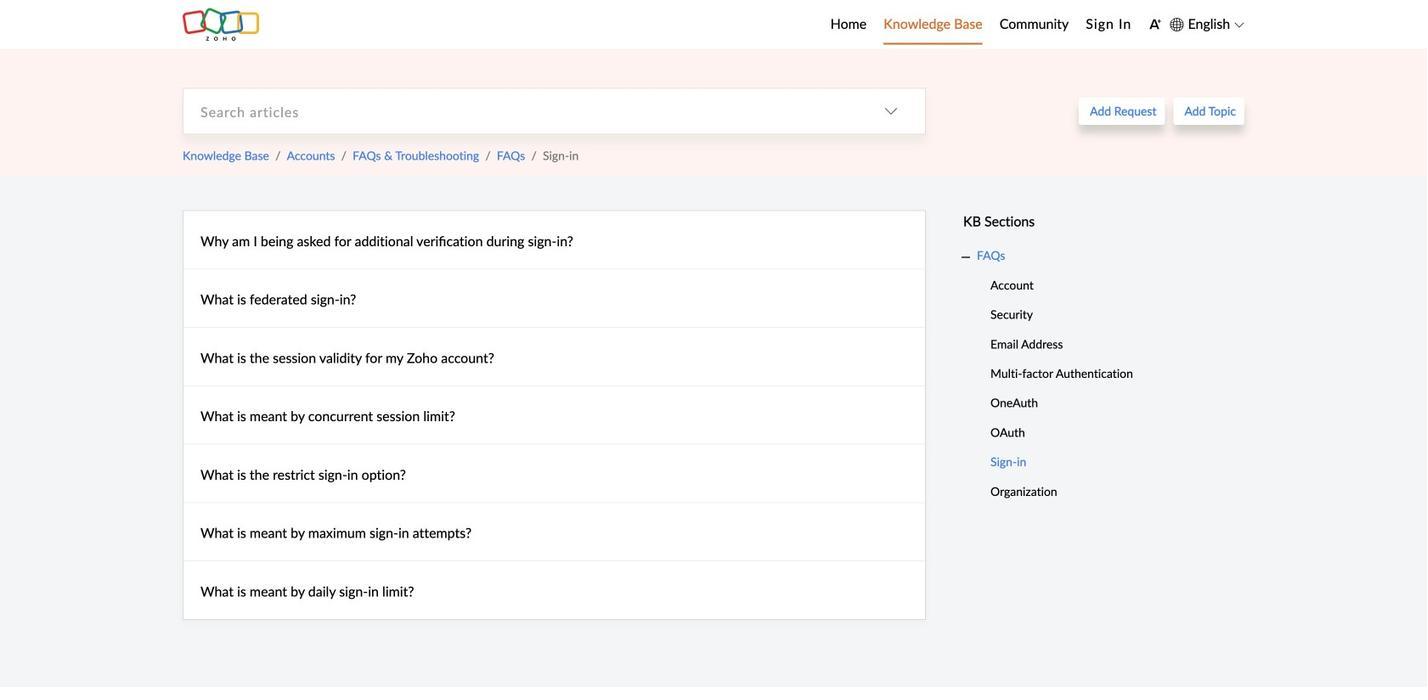 Task type: describe. For each thing, give the bounding box(es) containing it.
user preference image
[[1149, 18, 1162, 31]]

choose category element
[[858, 89, 926, 134]]

choose category image
[[885, 105, 898, 118]]



Task type: vqa. For each thing, say whether or not it's contained in the screenshot.
second heading from the bottom of the page
no



Task type: locate. For each thing, give the bounding box(es) containing it.
choose languages element
[[1171, 13, 1245, 35]]

user preference element
[[1149, 11, 1162, 37]]

Search articles field
[[184, 89, 858, 134]]



